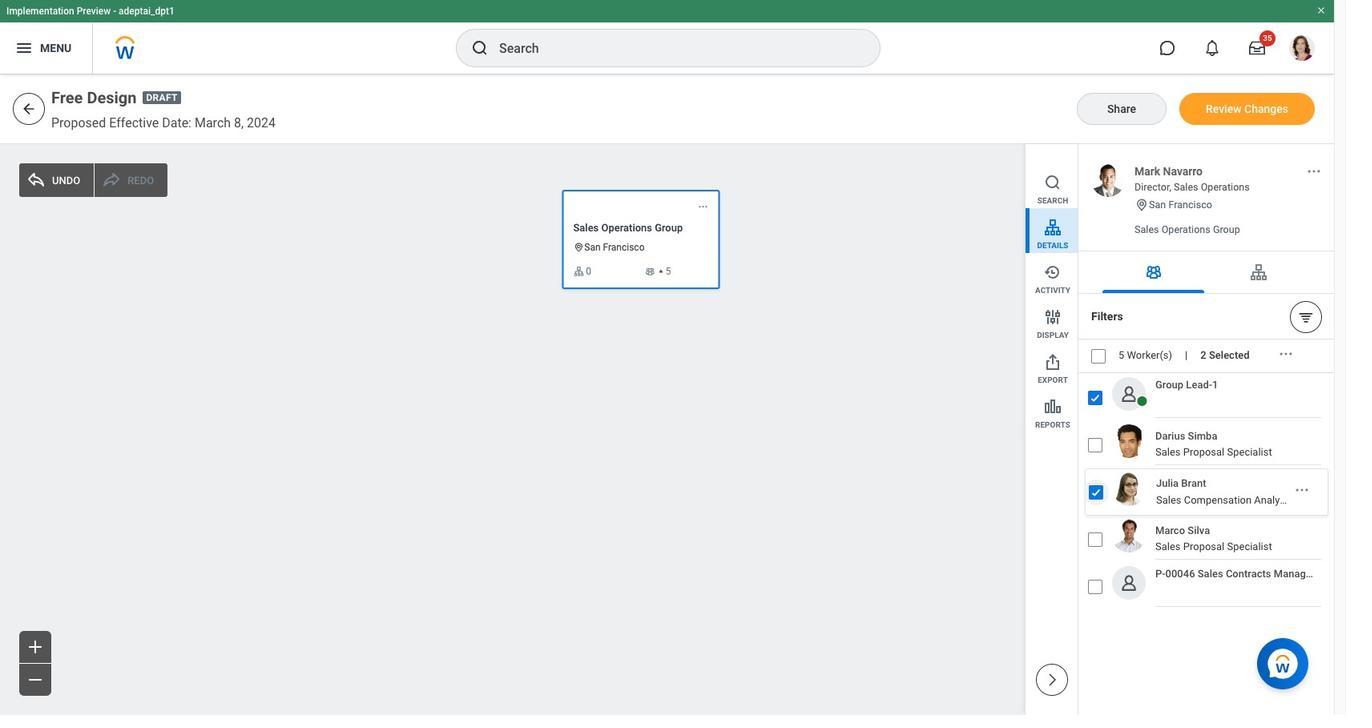 Task type: describe. For each thing, give the bounding box(es) containing it.
1 horizontal spatial related actions image
[[1294, 483, 1310, 499]]

0 horizontal spatial group
[[655, 222, 683, 234]]

p-00046 sales contracts manager (unfille
[[1155, 568, 1346, 580]]

mark navarro director, sales operations
[[1134, 165, 1250, 193]]

navarro
[[1163, 165, 1203, 178]]

operations up contact card matrix manager image in the left of the page
[[601, 222, 652, 234]]

menu button
[[0, 22, 92, 74]]

darius simba sales proposal specialist
[[1155, 430, 1272, 458]]

display
[[1037, 331, 1069, 340]]

Search Workday  search field
[[499, 30, 847, 66]]

2 horizontal spatial group
[[1213, 224, 1240, 236]]

0 horizontal spatial org chart image
[[573, 266, 584, 277]]

march
[[195, 115, 231, 131]]

proposed effective date: march 8, 2024
[[51, 115, 276, 131]]

free design
[[51, 88, 137, 107]]

implementation
[[6, 6, 74, 17]]

proposed
[[51, 115, 106, 131]]

implementation preview -   adeptai_dpt1
[[6, 6, 175, 17]]

arrow left image
[[21, 101, 37, 117]]

minus image
[[26, 671, 45, 690]]

proposal for darius simba
[[1183, 446, 1224, 458]]

35 button
[[1239, 30, 1276, 66]]

share button
[[1077, 93, 1167, 125]]

search image
[[470, 38, 490, 58]]

1 horizontal spatial org chart image
[[1249, 263, 1268, 282]]

free
[[51, 88, 83, 107]]

sales inside mark navarro director, sales operations
[[1174, 181, 1198, 193]]

8,
[[234, 115, 244, 131]]

2
[[1200, 350, 1206, 362]]

review changes button
[[1179, 93, 1315, 125]]

user image for p-00046 sales contracts manager (unfille
[[1118, 573, 1139, 594]]

filters
[[1091, 310, 1123, 323]]

mark
[[1134, 165, 1160, 178]]

sales inside marco silva sales proposal specialist
[[1155, 541, 1181, 553]]

undo l image
[[26, 171, 46, 190]]

san francisco for director, sales operations
[[1149, 198, 1212, 210]]

location image for director, sales operations
[[1134, 198, 1149, 212]]

1
[[1212, 379, 1218, 391]]

adeptai_dpt1
[[119, 6, 175, 17]]

contact card matrix manager image
[[1144, 263, 1163, 282]]

location image for sales operations group
[[573, 242, 584, 253]]

francisco for director, sales operations
[[1168, 198, 1212, 210]]

simba
[[1188, 430, 1217, 442]]

date:
[[162, 115, 191, 131]]

2 selected
[[1200, 350, 1249, 362]]

marco silva sales proposal specialist
[[1155, 525, 1272, 553]]

sales right 00046
[[1198, 568, 1223, 580]]

notifications large image
[[1204, 40, 1220, 56]]

marco
[[1155, 525, 1185, 537]]

group lead-1
[[1155, 379, 1218, 391]]

caret up image
[[657, 267, 666, 276]]

sales up 0 on the left
[[573, 222, 599, 234]]

inbox large image
[[1249, 40, 1265, 56]]

0 horizontal spatial related actions image
[[1278, 346, 1294, 363]]

p-
[[1155, 568, 1165, 580]]

1 vertical spatial related actions image
[[698, 201, 709, 212]]

undo
[[52, 174, 80, 186]]

san francisco for sales operations group
[[584, 242, 645, 253]]

specialist for marco silva sales proposal specialist
[[1227, 541, 1272, 553]]

0 horizontal spatial sales operations group
[[573, 222, 683, 234]]

brant
[[1181, 478, 1206, 490]]

darius
[[1155, 430, 1185, 442]]

design
[[87, 88, 137, 107]]

review
[[1206, 102, 1242, 115]]

justify image
[[14, 38, 34, 58]]

menu containing search
[[1026, 144, 1078, 433]]

selected
[[1209, 350, 1249, 362]]

1 horizontal spatial group
[[1155, 379, 1183, 391]]

san for sales operations group
[[584, 242, 601, 253]]

5 for 5 worker(s)
[[1118, 350, 1124, 362]]



Task type: locate. For each thing, give the bounding box(es) containing it.
2024
[[247, 115, 276, 131]]

sales operations group
[[573, 222, 683, 234], [1134, 224, 1240, 236]]

san francisco up 0 on the left
[[584, 242, 645, 253]]

-
[[113, 6, 116, 17]]

0 horizontal spatial san
[[584, 242, 601, 253]]

0 vertical spatial user image
[[1118, 384, 1139, 405]]

francisco
[[1168, 198, 1212, 210], [603, 242, 645, 253]]

(unfille
[[1318, 568, 1346, 580]]

5
[[666, 266, 671, 277], [1118, 350, 1124, 362]]

related actions image right analyst
[[1294, 483, 1310, 499]]

francisco for sales operations group
[[603, 242, 645, 253]]

5 worker(s)
[[1118, 350, 1172, 362]]

director,
[[1134, 181, 1171, 193]]

compensation
[[1184, 494, 1252, 506]]

search
[[1037, 196, 1068, 205]]

operations down navarro
[[1201, 181, 1250, 193]]

menu banner
[[0, 0, 1334, 74]]

5 right contact card matrix manager image in the left of the page
[[666, 266, 671, 277]]

0 vertical spatial san
[[1149, 198, 1166, 210]]

filter image
[[1298, 309, 1314, 325]]

specialist up contracts
[[1227, 541, 1272, 553]]

1 vertical spatial san francisco
[[584, 242, 645, 253]]

0 vertical spatial location image
[[1134, 198, 1149, 212]]

sales inside julia brant sales compensation analyst
[[1156, 494, 1181, 506]]

sales operations group down mark navarro director, sales operations
[[1134, 224, 1240, 236]]

0 vertical spatial francisco
[[1168, 198, 1212, 210]]

1 vertical spatial francisco
[[603, 242, 645, 253]]

francisco down mark navarro director, sales operations
[[1168, 198, 1212, 210]]

sales down director,
[[1134, 224, 1159, 236]]

julia brant sales compensation analyst
[[1156, 478, 1289, 506]]

export
[[1038, 376, 1068, 385]]

0 vertical spatial 5
[[666, 266, 671, 277]]

1 user image from the top
[[1118, 384, 1139, 405]]

group down mark navarro director, sales operations
[[1213, 224, 1240, 236]]

plus image
[[26, 638, 45, 657]]

1 vertical spatial proposal
[[1183, 541, 1224, 553]]

san
[[1149, 198, 1166, 210], [584, 242, 601, 253]]

redo button
[[95, 163, 168, 197]]

1 horizontal spatial sales operations group
[[1134, 224, 1240, 236]]

user image for group lead-1
[[1118, 384, 1139, 405]]

00046
[[1165, 568, 1195, 580]]

san up 0 on the left
[[584, 242, 601, 253]]

activity
[[1035, 286, 1070, 295]]

operations
[[1201, 181, 1250, 193], [601, 222, 652, 234], [1161, 224, 1210, 236]]

5 left worker(s)
[[1118, 350, 1124, 362]]

effective
[[109, 115, 159, 131]]

contact card matrix manager image
[[644, 266, 655, 277]]

sales
[[1174, 181, 1198, 193], [573, 222, 599, 234], [1134, 224, 1159, 236], [1155, 446, 1181, 458], [1156, 494, 1181, 506], [1155, 541, 1181, 553], [1198, 568, 1223, 580]]

redo
[[128, 174, 154, 186]]

group up 'caret up' image
[[655, 222, 683, 234]]

sales down julia
[[1156, 494, 1181, 506]]

specialist for darius simba sales proposal specialist
[[1227, 446, 1272, 458]]

proposal
[[1183, 446, 1224, 458], [1183, 541, 1224, 553]]

proposal down simba
[[1183, 446, 1224, 458]]

related actions image
[[1306, 163, 1322, 179], [698, 201, 709, 212]]

preview
[[77, 6, 111, 17]]

0 horizontal spatial francisco
[[603, 242, 645, 253]]

profile logan mcneil image
[[1289, 35, 1315, 64]]

1 horizontal spatial san
[[1149, 198, 1166, 210]]

silva
[[1188, 525, 1210, 537]]

proposal inside darius simba sales proposal specialist
[[1183, 446, 1224, 458]]

san down director,
[[1149, 198, 1166, 210]]

0 horizontal spatial related actions image
[[698, 201, 709, 212]]

proposal inside marco silva sales proposal specialist
[[1183, 541, 1224, 553]]

operations inside mark navarro director, sales operations
[[1201, 181, 1250, 193]]

chevron right image
[[1044, 672, 1060, 688]]

related actions image
[[1278, 346, 1294, 363], [1294, 483, 1310, 499]]

org chart image
[[1249, 263, 1268, 282], [573, 266, 584, 277]]

user image left p-
[[1118, 573, 1139, 594]]

specialist inside marco silva sales proposal specialist
[[1227, 541, 1272, 553]]

1 vertical spatial location image
[[573, 242, 584, 253]]

tab list
[[1078, 252, 1335, 294]]

reports
[[1035, 421, 1070, 429]]

details
[[1037, 241, 1068, 250]]

0 vertical spatial related actions image
[[1306, 163, 1322, 179]]

changes
[[1244, 102, 1288, 115]]

0 horizontal spatial 5
[[666, 266, 671, 277]]

2 user image from the top
[[1118, 573, 1139, 594]]

operations down mark navarro director, sales operations
[[1161, 224, 1210, 236]]

0 vertical spatial san francisco
[[1149, 198, 1212, 210]]

lead-
[[1186, 379, 1212, 391]]

specialist inside darius simba sales proposal specialist
[[1227, 446, 1272, 458]]

1 horizontal spatial francisco
[[1168, 198, 1212, 210]]

2 specialist from the top
[[1227, 541, 1272, 553]]

analyst
[[1254, 494, 1289, 506]]

0 horizontal spatial location image
[[573, 242, 584, 253]]

review changes
[[1206, 102, 1288, 115]]

2 proposal from the top
[[1183, 541, 1224, 553]]

julia
[[1156, 478, 1179, 490]]

san for director, sales operations
[[1149, 198, 1166, 210]]

undo button
[[19, 163, 94, 197]]

contracts
[[1226, 568, 1271, 580]]

francisco up contact card matrix manager image in the left of the page
[[603, 242, 645, 253]]

1 specialist from the top
[[1227, 446, 1272, 458]]

menu
[[40, 41, 72, 54]]

related actions image right selected
[[1278, 346, 1294, 363]]

user image
[[1118, 384, 1139, 405], [1118, 573, 1139, 594]]

0
[[586, 266, 591, 277]]

sales down "darius"
[[1155, 446, 1181, 458]]

1 vertical spatial user image
[[1118, 573, 1139, 594]]

worker(s)
[[1127, 350, 1172, 362]]

user image down 5 worker(s)
[[1118, 384, 1139, 405]]

proposal for marco silva
[[1183, 541, 1224, 553]]

1 proposal from the top
[[1183, 446, 1224, 458]]

specialist up julia brant sales compensation analyst
[[1227, 446, 1272, 458]]

sales inside darius simba sales proposal specialist
[[1155, 446, 1181, 458]]

group left lead-
[[1155, 379, 1183, 391]]

san francisco down mark navarro director, sales operations
[[1149, 198, 1212, 210]]

sales down navarro
[[1174, 181, 1198, 193]]

proposal down silva
[[1183, 541, 1224, 553]]

1 vertical spatial san
[[584, 242, 601, 253]]

0 horizontal spatial san francisco
[[584, 242, 645, 253]]

share
[[1107, 102, 1136, 115]]

1 horizontal spatial 5
[[1118, 350, 1124, 362]]

1 vertical spatial specialist
[[1227, 541, 1272, 553]]

1 vertical spatial 5
[[1118, 350, 1124, 362]]

1 vertical spatial related actions image
[[1294, 483, 1310, 499]]

undo r image
[[102, 171, 121, 190]]

location image
[[1134, 198, 1149, 212], [573, 242, 584, 253]]

manager
[[1274, 568, 1315, 580]]

san francisco
[[1149, 198, 1212, 210], [584, 242, 645, 253]]

0 vertical spatial related actions image
[[1278, 346, 1294, 363]]

|
[[1185, 350, 1188, 362]]

1 horizontal spatial san francisco
[[1149, 198, 1212, 210]]

menu
[[1026, 144, 1078, 433]]

specialist
[[1227, 446, 1272, 458], [1227, 541, 1272, 553]]

5 for 5
[[666, 266, 671, 277]]

0 vertical spatial specialist
[[1227, 446, 1272, 458]]

1 horizontal spatial related actions image
[[1306, 163, 1322, 179]]

sales down marco
[[1155, 541, 1181, 553]]

sales operations group up contact card matrix manager image in the left of the page
[[573, 222, 683, 234]]

group
[[655, 222, 683, 234], [1213, 224, 1240, 236], [1155, 379, 1183, 391]]

1 horizontal spatial location image
[[1134, 198, 1149, 212]]

draft
[[146, 92, 178, 104]]

close environment banner image
[[1316, 6, 1326, 15]]

0 vertical spatial proposal
[[1183, 446, 1224, 458]]

35
[[1263, 34, 1272, 42]]



Task type: vqa. For each thing, say whether or not it's contained in the screenshot.
Manage Delegations LINK
no



